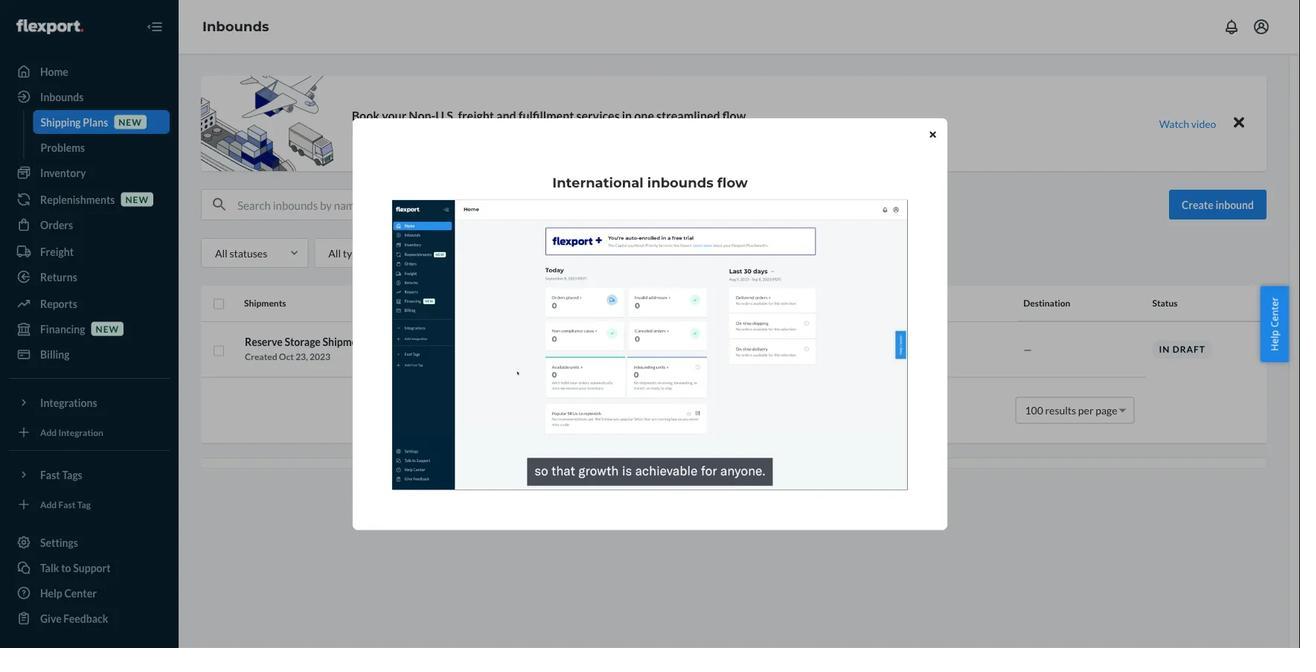 Task type: vqa. For each thing, say whether or not it's contained in the screenshot.
switching from a listing tool to a direct connection
no



Task type: describe. For each thing, give the bounding box(es) containing it.
inbounds
[[647, 175, 714, 191]]

help
[[1268, 330, 1281, 351]]

international inbounds flow
[[552, 175, 748, 191]]

flow
[[717, 175, 748, 191]]

video element
[[393, 200, 908, 490]]

international
[[552, 175, 644, 191]]



Task type: locate. For each thing, give the bounding box(es) containing it.
international inbounds flow dialog
[[352, 118, 948, 530]]

help center button
[[1260, 286, 1289, 362]]

close image
[[930, 130, 936, 139]]

help center
[[1268, 297, 1281, 351]]

center
[[1268, 297, 1281, 328]]



